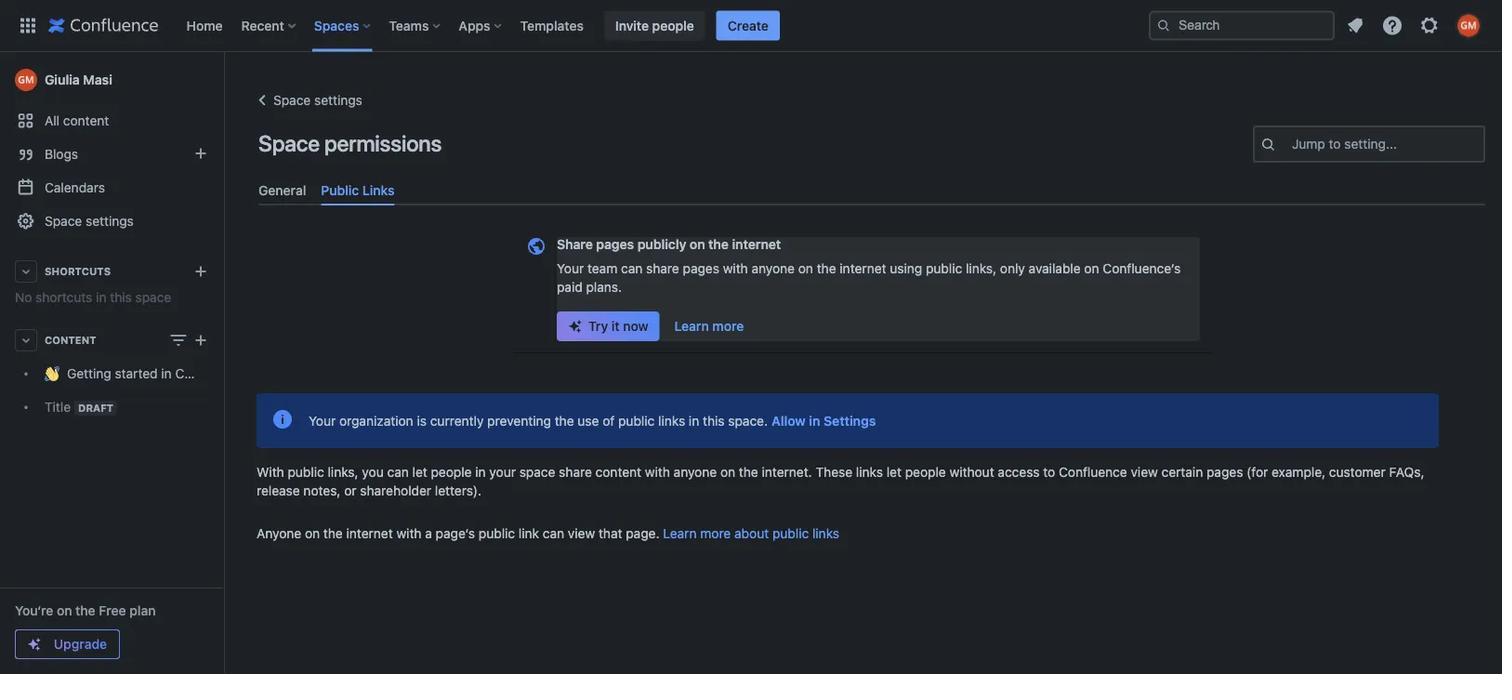 Task type: vqa. For each thing, say whether or not it's contained in the screenshot.
the View all tools (1) button
no



Task type: describe. For each thing, give the bounding box(es) containing it.
global element
[[11, 0, 1145, 52]]

getting started in confluence link
[[7, 357, 244, 390]]

create link
[[717, 11, 780, 40]]

blogs
[[45, 146, 78, 162]]

search image
[[1157, 18, 1171, 33]]

plans.
[[586, 280, 622, 295]]

is
[[417, 413, 427, 428]]

free
[[99, 603, 126, 618]]

try
[[588, 319, 608, 334]]

1 vertical spatial space
[[258, 130, 320, 156]]

notification icon image
[[1344, 14, 1367, 37]]

in down shortcuts dropdown button
[[96, 290, 106, 305]]

permissions
[[324, 130, 442, 156]]

appswitcher icon image
[[17, 14, 39, 37]]

2 horizontal spatial people
[[905, 465, 946, 480]]

page's
[[436, 526, 475, 541]]

you're
[[15, 603, 53, 618]]

publicly
[[637, 237, 686, 252]]

all content link
[[7, 104, 216, 138]]

anyone
[[257, 526, 301, 541]]

faqs,
[[1389, 465, 1425, 480]]

add shortcut image
[[190, 260, 212, 283]]

letters).
[[435, 483, 482, 498]]

0 vertical spatial space
[[273, 93, 311, 108]]

invite people
[[615, 18, 694, 33]]

anyone inside "with public links, you can let people in your space share content with anyone on the internet. these links let people without access to confluence view certain pages (for example, customer faqs, release notes, or shareholder letters)."
[[674, 465, 717, 480]]

links, inside "with public links, you can let people in your space share content with anyone on the internet. these links let people without access to confluence view certain pages (for example, customer faqs, release notes, or shareholder letters)."
[[328, 465, 359, 480]]

recent
[[241, 18, 284, 33]]

try it now
[[588, 319, 648, 334]]

content button
[[7, 324, 216, 357]]

1 horizontal spatial internet
[[732, 237, 781, 252]]

using
[[890, 261, 922, 276]]

content
[[45, 334, 96, 346]]

teams
[[389, 18, 429, 33]]

2 vertical spatial internet
[[346, 526, 393, 541]]

these
[[816, 465, 853, 480]]

0 horizontal spatial your
[[309, 413, 336, 428]]

it
[[612, 319, 620, 334]]

2 let from the left
[[887, 465, 902, 480]]

content inside all content link
[[63, 113, 109, 128]]

no
[[15, 290, 32, 305]]

spaces
[[314, 18, 359, 33]]

notes,
[[303, 483, 341, 498]]

in right started
[[161, 366, 172, 381]]

0 vertical spatial learn
[[675, 319, 709, 334]]

spaces button
[[308, 11, 378, 40]]

draft
[[78, 402, 114, 414]]

with inside "with public links, you can let people in your space share content with anyone on the internet. these links let people without access to confluence view certain pages (for example, customer faqs, release notes, or shareholder letters)."
[[645, 465, 670, 480]]

invite people button
[[604, 11, 705, 40]]

settings
[[824, 413, 876, 428]]

links
[[362, 182, 395, 198]]

0 vertical spatial space settings
[[273, 93, 362, 108]]

shortcuts button
[[7, 255, 216, 288]]

getting started in confluence
[[67, 366, 244, 381]]

all content
[[45, 113, 109, 128]]

0 vertical spatial to
[[1329, 136, 1341, 152]]

premium image
[[27, 637, 42, 652]]

public right about at the bottom of the page
[[773, 526, 809, 541]]

share
[[557, 237, 593, 252]]

public links link
[[314, 175, 402, 206]]

banner containing home
[[0, 0, 1502, 52]]

1 horizontal spatial settings
[[314, 93, 362, 108]]

1 vertical spatial internet
[[840, 261, 886, 276]]

anyone on the internet with a page's public link can view that page. learn more about public links
[[257, 526, 840, 541]]

create
[[728, 18, 769, 33]]

this inside space element
[[110, 290, 132, 305]]

masi
[[83, 72, 112, 87]]

apps button
[[453, 11, 509, 40]]

you
[[362, 465, 384, 480]]

organization
[[339, 413, 413, 428]]

public
[[321, 182, 359, 198]]

started
[[115, 366, 158, 381]]

create a blog image
[[190, 142, 212, 165]]

the left use
[[555, 413, 574, 428]]

giulia masi link
[[7, 61, 216, 99]]

calendars link
[[7, 171, 216, 205]]

view inside "with public links, you can let people in your space share content with anyone on the internet. these links let people without access to confluence view certain pages (for example, customer faqs, release notes, or shareholder letters)."
[[1131, 465, 1158, 480]]

release
[[257, 483, 300, 498]]

Search field
[[1149, 11, 1335, 40]]

people inside button
[[652, 18, 694, 33]]

giulia
[[45, 72, 80, 87]]

you're on the free plan
[[15, 603, 156, 618]]

no shortcuts in this space
[[15, 290, 171, 305]]

0 horizontal spatial people
[[431, 465, 472, 480]]

with public links, you can let people in your space share content with anyone on the internet. these links let people without access to confluence view certain pages (for example, customer faqs, release notes, or shareholder letters).
[[257, 465, 1425, 498]]

your inside share pages publicly on the internet your team can share pages with anyone on the internet using public links, only available on confluence's paid plans.
[[557, 261, 584, 276]]

1 horizontal spatial this
[[703, 413, 725, 428]]

learn more
[[675, 319, 744, 334]]

title
[[45, 399, 71, 414]]

available
[[1029, 261, 1081, 276]]

shortcuts
[[35, 290, 92, 305]]

the inside "with public links, you can let people in your space share content with anyone on the internet. these links let people without access to confluence view certain pages (for example, customer faqs, release notes, or shareholder letters)."
[[739, 465, 758, 480]]

apps
[[459, 18, 490, 33]]

public right of
[[618, 413, 655, 428]]

0 vertical spatial space settings link
[[251, 89, 362, 112]]

in right allow at the bottom of page
[[809, 413, 820, 428]]

or
[[344, 483, 357, 498]]

with inside share pages publicly on the internet your team can share pages with anyone on the internet using public links, only available on confluence's paid plans.
[[723, 261, 748, 276]]

1 vertical spatial learn
[[663, 526, 697, 541]]

giulia masi
[[45, 72, 112, 87]]

preventing
[[487, 413, 551, 428]]

allow in settings link
[[772, 413, 876, 428]]

jump to setting...
[[1292, 136, 1397, 152]]

shortcuts
[[45, 265, 111, 278]]

general
[[258, 182, 306, 198]]

in inside "with public links, you can let people in your space share content with anyone on the internet. these links let people without access to confluence view certain pages (for example, customer faqs, release notes, or shareholder letters)."
[[475, 465, 486, 480]]

settings inside space element
[[86, 213, 134, 229]]



Task type: locate. For each thing, give the bounding box(es) containing it.
let right 'these'
[[887, 465, 902, 480]]

people left without
[[905, 465, 946, 480]]

the right publicly
[[709, 237, 729, 252]]

content inside "with public links, you can let people in your space share content with anyone on the internet. these links let people without access to confluence view certain pages (for example, customer faqs, release notes, or shareholder letters)."
[[596, 465, 642, 480]]

tab list
[[251, 175, 1493, 206]]

space
[[135, 290, 171, 305], [519, 465, 555, 480]]

can inside "with public links, you can let people in your space share content with anyone on the internet. these links let people without access to confluence view certain pages (for example, customer faqs, release notes, or shareholder letters)."
[[387, 465, 409, 480]]

1 horizontal spatial space settings link
[[251, 89, 362, 112]]

space up general
[[258, 130, 320, 156]]

collapse sidebar image
[[203, 61, 244, 99]]

can right 'link' in the left bottom of the page
[[543, 526, 564, 541]]

links right of
[[658, 413, 685, 428]]

1 horizontal spatial view
[[1131, 465, 1158, 480]]

space settings down the calendars
[[45, 213, 134, 229]]

settings down calendars link
[[86, 213, 134, 229]]

let up shareholder
[[412, 465, 427, 480]]

0 horizontal spatial anyone
[[674, 465, 717, 480]]

getting
[[67, 366, 111, 381]]

2 horizontal spatial links
[[856, 465, 883, 480]]

space permissions
[[258, 130, 442, 156]]

recent button
[[236, 11, 303, 40]]

share down publicly
[[646, 261, 679, 276]]

2 horizontal spatial pages
[[1207, 465, 1243, 480]]

2 horizontal spatial can
[[621, 261, 643, 276]]

0 vertical spatial your
[[557, 261, 584, 276]]

internet.
[[762, 465, 812, 480]]

(for
[[1247, 465, 1268, 480]]

1 horizontal spatial space
[[519, 465, 555, 480]]

tree
[[7, 357, 244, 424]]

more
[[712, 319, 744, 334], [700, 526, 731, 541]]

that
[[599, 526, 622, 541]]

to right jump
[[1329, 136, 1341, 152]]

1 horizontal spatial to
[[1329, 136, 1341, 152]]

to right the access
[[1043, 465, 1055, 480]]

with up page.
[[645, 465, 670, 480]]

view left certain
[[1131, 465, 1158, 480]]

2 horizontal spatial internet
[[840, 261, 886, 276]]

1 vertical spatial links,
[[328, 465, 359, 480]]

0 vertical spatial view
[[1131, 465, 1158, 480]]

share down use
[[559, 465, 592, 480]]

try it now button
[[557, 312, 660, 341]]

learn right page.
[[663, 526, 697, 541]]

1 horizontal spatial can
[[543, 526, 564, 541]]

public inside "with public links, you can let people in your space share content with anyone on the internet. these links let people without access to confluence view certain pages (for example, customer faqs, release notes, or shareholder letters)."
[[288, 465, 324, 480]]

the left using
[[817, 261, 836, 276]]

the left the free
[[75, 603, 95, 618]]

people up the letters).
[[431, 465, 472, 480]]

access
[[998, 465, 1040, 480]]

1 horizontal spatial pages
[[683, 261, 720, 276]]

home
[[186, 18, 223, 33]]

0 vertical spatial confluence
[[175, 366, 244, 381]]

1 vertical spatial to
[[1043, 465, 1055, 480]]

banner
[[0, 0, 1502, 52]]

1 vertical spatial space settings link
[[7, 205, 216, 238]]

your up paid on the top
[[557, 261, 584, 276]]

change view image
[[167, 329, 190, 351]]

0 horizontal spatial with
[[396, 526, 422, 541]]

0 vertical spatial anyone
[[752, 261, 795, 276]]

this
[[110, 290, 132, 305], [703, 413, 725, 428]]

1 vertical spatial space
[[519, 465, 555, 480]]

anyone up learn more link
[[752, 261, 795, 276]]

0 vertical spatial this
[[110, 290, 132, 305]]

general link
[[251, 175, 314, 206]]

the left the internet.
[[739, 465, 758, 480]]

view left the that
[[568, 526, 595, 541]]

share inside share pages publicly on the internet your team can share pages with anyone on the internet using public links, only available on confluence's paid plans.
[[646, 261, 679, 276]]

2 vertical spatial links
[[813, 526, 840, 541]]

0 vertical spatial pages
[[596, 237, 634, 252]]

space inside space element
[[135, 290, 171, 305]]

anyone inside share pages publicly on the internet your team can share pages with anyone on the internet using public links, only available on confluence's paid plans.
[[752, 261, 795, 276]]

on inside space element
[[57, 603, 72, 618]]

links, left only
[[966, 261, 997, 276]]

example,
[[1272, 465, 1326, 480]]

create a page image
[[190, 329, 212, 351]]

1 horizontal spatial with
[[645, 465, 670, 480]]

0 vertical spatial internet
[[732, 237, 781, 252]]

learn
[[675, 319, 709, 334], [663, 526, 697, 541]]

1 vertical spatial share
[[559, 465, 592, 480]]

1 vertical spatial your
[[309, 413, 336, 428]]

confluence down create a page icon
[[175, 366, 244, 381]]

public right using
[[926, 261, 962, 276]]

Search settings text field
[[1292, 135, 1296, 153]]

with
[[257, 465, 284, 480]]

calendars
[[45, 180, 105, 195]]

templates
[[520, 18, 584, 33]]

people right the invite
[[652, 18, 694, 33]]

title draft
[[45, 399, 114, 414]]

1 horizontal spatial confluence
[[1059, 465, 1127, 480]]

the down "notes,"
[[323, 526, 343, 541]]

links down "with public links, you can let people in your space share content with anyone on the internet. these links let people without access to confluence view certain pages (for example, customer faqs, release notes, or shareholder letters)."
[[813, 526, 840, 541]]

2 vertical spatial space
[[45, 213, 82, 229]]

1 vertical spatial anyone
[[674, 465, 717, 480]]

links right 'these'
[[856, 465, 883, 480]]

tab list containing general
[[251, 175, 1493, 206]]

this down shortcuts dropdown button
[[110, 290, 132, 305]]

learn right now
[[675, 319, 709, 334]]

space settings link up space permissions
[[251, 89, 362, 112]]

public left 'link' in the left bottom of the page
[[479, 526, 515, 541]]

of
[[603, 413, 615, 428]]

page.
[[626, 526, 660, 541]]

paid
[[557, 280, 583, 295]]

more right now
[[712, 319, 744, 334]]

1 horizontal spatial let
[[887, 465, 902, 480]]

content down of
[[596, 465, 642, 480]]

0 horizontal spatial links
[[658, 413, 685, 428]]

1 horizontal spatial share
[[646, 261, 679, 276]]

customer
[[1329, 465, 1386, 480]]

use
[[578, 413, 599, 428]]

more left about at the bottom of the page
[[700, 526, 731, 541]]

your
[[557, 261, 584, 276], [309, 413, 336, 428]]

space element
[[0, 52, 244, 674]]

about
[[734, 526, 769, 541]]

1 vertical spatial links
[[856, 465, 883, 480]]

0 horizontal spatial internet
[[346, 526, 393, 541]]

0 vertical spatial links
[[658, 413, 685, 428]]

0 vertical spatial share
[[646, 261, 679, 276]]

links, inside share pages publicly on the internet your team can share pages with anyone on the internet using public links, only available on confluence's paid plans.
[[966, 261, 997, 276]]

0 horizontal spatial links,
[[328, 465, 359, 480]]

0 vertical spatial space
[[135, 290, 171, 305]]

space inside "with public links, you can let people in your space share content with anyone on the internet. these links let people without access to confluence view certain pages (for example, customer faqs, release notes, or shareholder letters)."
[[519, 465, 555, 480]]

1 vertical spatial settings
[[86, 213, 134, 229]]

0 horizontal spatial to
[[1043, 465, 1055, 480]]

allow
[[772, 413, 806, 428]]

confluence image
[[48, 14, 159, 37], [48, 14, 159, 37]]

space right your
[[519, 465, 555, 480]]

1 horizontal spatial space settings
[[273, 93, 362, 108]]

learn more link
[[663, 312, 755, 341]]

1 horizontal spatial your
[[557, 261, 584, 276]]

in left your
[[475, 465, 486, 480]]

0 horizontal spatial settings
[[86, 213, 134, 229]]

confluence inside "with public links, you can let people in your space share content with anyone on the internet. these links let people without access to confluence view certain pages (for example, customer faqs, release notes, or shareholder letters)."
[[1059, 465, 1127, 480]]

let
[[412, 465, 427, 480], [887, 465, 902, 480]]

1 vertical spatial pages
[[683, 261, 720, 276]]

settings icon image
[[1419, 14, 1441, 37]]

plan
[[129, 603, 156, 618]]

confluence's
[[1103, 261, 1181, 276]]

0 vertical spatial settings
[[314, 93, 362, 108]]

setting...
[[1345, 136, 1397, 152]]

1 vertical spatial space settings
[[45, 213, 134, 229]]

0 horizontal spatial can
[[387, 465, 409, 480]]

content right the all in the left of the page
[[63, 113, 109, 128]]

jump
[[1292, 136, 1326, 152]]

pages inside "with public links, you can let people in your space share content with anyone on the internet. these links let people without access to confluence view certain pages (for example, customer faqs, release notes, or shareholder letters)."
[[1207, 465, 1243, 480]]

1 vertical spatial more
[[700, 526, 731, 541]]

the inside space element
[[75, 603, 95, 618]]

share inside "with public links, you can let people in your space share content with anyone on the internet. these links let people without access to confluence view certain pages (for example, customer faqs, release notes, or shareholder letters)."
[[559, 465, 592, 480]]

invite
[[615, 18, 649, 33]]

1 horizontal spatial links
[[813, 526, 840, 541]]

0 horizontal spatial pages
[[596, 237, 634, 252]]

1 horizontal spatial content
[[596, 465, 642, 480]]

with up the 'learn more'
[[723, 261, 748, 276]]

1 let from the left
[[412, 465, 427, 480]]

0 horizontal spatial let
[[412, 465, 427, 480]]

space settings inside space element
[[45, 213, 134, 229]]

space settings link
[[251, 89, 362, 112], [7, 205, 216, 238]]

can up shareholder
[[387, 465, 409, 480]]

space
[[273, 93, 311, 108], [258, 130, 320, 156], [45, 213, 82, 229]]

all
[[45, 113, 60, 128]]

space.
[[728, 413, 768, 428]]

public up "notes,"
[[288, 465, 324, 480]]

shareholder
[[360, 483, 431, 498]]

links
[[658, 413, 685, 428], [856, 465, 883, 480], [813, 526, 840, 541]]

to inside "with public links, you can let people in your space share content with anyone on the internet. these links let people without access to confluence view certain pages (for example, customer faqs, release notes, or shareholder letters)."
[[1043, 465, 1055, 480]]

0 horizontal spatial space
[[135, 290, 171, 305]]

tree inside space element
[[7, 357, 244, 424]]

public links
[[321, 182, 395, 198]]

to
[[1329, 136, 1341, 152], [1043, 465, 1055, 480]]

space right 'collapse sidebar' icon at the top left of page
[[273, 93, 311, 108]]

teams button
[[383, 11, 448, 40]]

0 vertical spatial with
[[723, 261, 748, 276]]

1 vertical spatial can
[[387, 465, 409, 480]]

0 vertical spatial can
[[621, 261, 643, 276]]

1 vertical spatial confluence
[[1059, 465, 1127, 480]]

your
[[489, 465, 516, 480]]

public inside share pages publicly on the internet your team can share pages with anyone on the internet using public links, only available on confluence's paid plans.
[[926, 261, 962, 276]]

confluence inside getting started in confluence link
[[175, 366, 244, 381]]

team
[[588, 261, 618, 276]]

anyone up learn more about public links link
[[674, 465, 717, 480]]

links,
[[966, 261, 997, 276], [328, 465, 359, 480]]

links inside "with public links, you can let people in your space share content with anyone on the internet. these links let people without access to confluence view certain pages (for example, customer faqs, release notes, or shareholder letters)."
[[856, 465, 883, 480]]

1 horizontal spatial links,
[[966, 261, 997, 276]]

pages down publicly
[[683, 261, 720, 276]]

in
[[96, 290, 106, 305], [161, 366, 172, 381], [689, 413, 699, 428], [809, 413, 820, 428], [475, 465, 486, 480]]

2 vertical spatial pages
[[1207, 465, 1243, 480]]

your left organization at the bottom of page
[[309, 413, 336, 428]]

people
[[652, 18, 694, 33], [431, 465, 472, 480], [905, 465, 946, 480]]

a
[[425, 526, 432, 541]]

with left a
[[396, 526, 422, 541]]

0 horizontal spatial this
[[110, 290, 132, 305]]

1 vertical spatial with
[[645, 465, 670, 480]]

confluence right the access
[[1059, 465, 1127, 480]]

with
[[723, 261, 748, 276], [645, 465, 670, 480], [396, 526, 422, 541]]

learn more about public links link
[[663, 526, 840, 541]]

1 vertical spatial view
[[568, 526, 595, 541]]

1 vertical spatial this
[[703, 413, 725, 428]]

pages up team
[[596, 237, 634, 252]]

blogs link
[[7, 138, 216, 171]]

1 vertical spatial content
[[596, 465, 642, 480]]

0 horizontal spatial space settings
[[45, 213, 134, 229]]

this left space.
[[703, 413, 725, 428]]

help icon image
[[1381, 14, 1404, 37]]

settings up space permissions
[[314, 93, 362, 108]]

0 horizontal spatial space settings link
[[7, 205, 216, 238]]

your organization is currently preventing the use of public links in this space. allow in settings
[[309, 413, 876, 428]]

on inside "with public links, you can let people in your space share content with anyone on the internet. these links let people without access to confluence view certain pages (for example, customer faqs, release notes, or shareholder letters)."
[[720, 465, 735, 480]]

2 horizontal spatial with
[[723, 261, 748, 276]]

0 horizontal spatial confluence
[[175, 366, 244, 381]]

0 horizontal spatial view
[[568, 526, 595, 541]]

2 vertical spatial with
[[396, 526, 422, 541]]

space down shortcuts dropdown button
[[135, 290, 171, 305]]

share pages publicly on the internet your team can share pages with anyone on the internet using public links, only available on confluence's paid plans.
[[557, 237, 1181, 295]]

view
[[1131, 465, 1158, 480], [568, 526, 595, 541]]

0 horizontal spatial content
[[63, 113, 109, 128]]

links, up or in the left bottom of the page
[[328, 465, 359, 480]]

1 horizontal spatial anyone
[[752, 261, 795, 276]]

space settings link down the calendars
[[7, 205, 216, 238]]

pages left (for at the right bottom of page
[[1207, 465, 1243, 480]]

0 horizontal spatial share
[[559, 465, 592, 480]]

space settings up space permissions
[[273, 93, 362, 108]]

now
[[623, 319, 648, 334]]

0 vertical spatial more
[[712, 319, 744, 334]]

certain
[[1162, 465, 1203, 480]]

space down the calendars
[[45, 213, 82, 229]]

0 vertical spatial links,
[[966, 261, 997, 276]]

link
[[519, 526, 539, 541]]

2 vertical spatial can
[[543, 526, 564, 541]]

upgrade button
[[16, 630, 119, 658]]

can right team
[[621, 261, 643, 276]]

templates link
[[515, 11, 589, 40]]

can inside share pages publicly on the internet your team can share pages with anyone on the internet using public links, only available on confluence's paid plans.
[[621, 261, 643, 276]]

upgrade
[[54, 636, 107, 652]]

currently
[[430, 413, 484, 428]]

content
[[63, 113, 109, 128], [596, 465, 642, 480]]

0 vertical spatial content
[[63, 113, 109, 128]]

tree containing getting started in confluence
[[7, 357, 244, 424]]

1 horizontal spatial people
[[652, 18, 694, 33]]

only
[[1000, 261, 1025, 276]]

in left space.
[[689, 413, 699, 428]]



